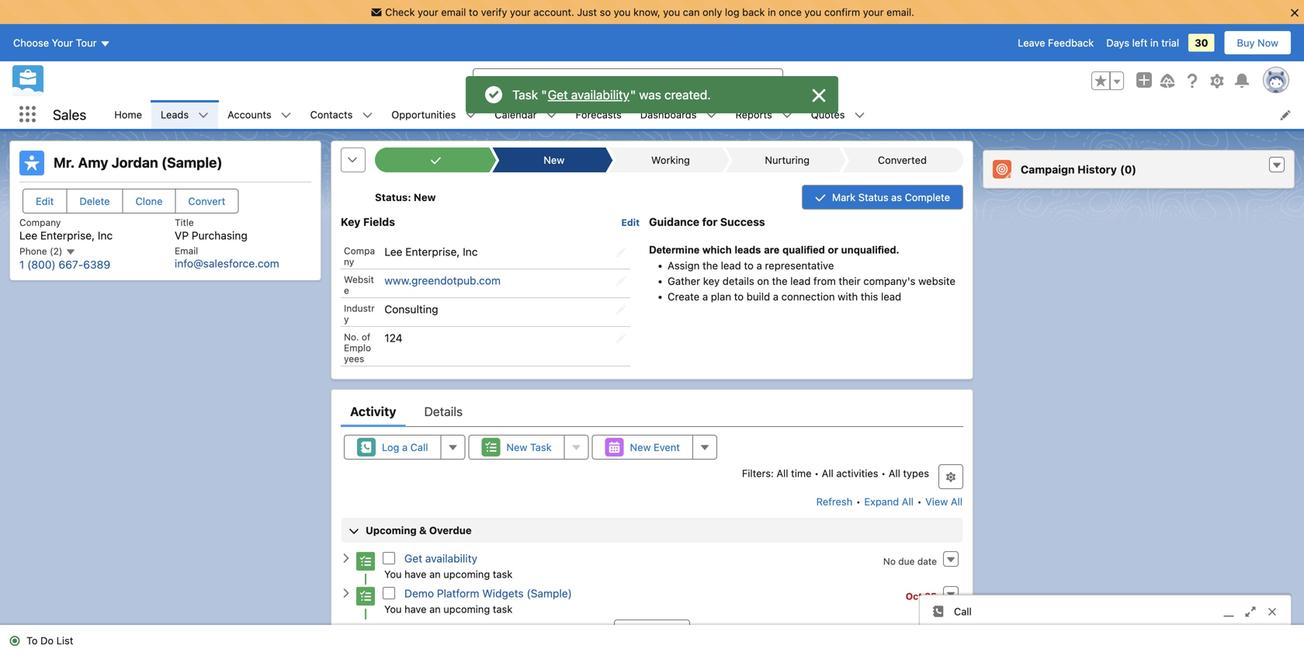 Task type: describe. For each thing, give the bounding box(es) containing it.
email
[[175, 245, 198, 256]]

expand all button
[[864, 489, 915, 514]]

2 horizontal spatial lead
[[881, 290, 902, 303]]

2 you have an upcoming task from the top
[[384, 603, 513, 615]]

status inside button
[[859, 191, 889, 203]]

1 horizontal spatial enterprise,
[[405, 245, 460, 258]]

new for new task
[[507, 441, 527, 453]]

leads
[[161, 109, 189, 120]]

demo platform widgets (sample)
[[405, 587, 572, 599]]

buy now button
[[1224, 30, 1292, 55]]

buy now
[[1237, 37, 1279, 49]]

www.greendotpub.com
[[385, 274, 501, 287]]

once
[[779, 6, 802, 18]]

&
[[419, 524, 427, 536]]

reports link
[[726, 100, 782, 129]]

industr
[[344, 303, 375, 313]]

tab list containing activity
[[341, 396, 964, 427]]

email
[[441, 6, 466, 18]]

new event
[[630, 441, 680, 453]]

phone (2)
[[19, 246, 65, 256]]

confirm
[[824, 6, 860, 18]]

1 your from the left
[[418, 6, 438, 18]]

0 vertical spatial the
[[703, 259, 718, 272]]

leads
[[735, 244, 761, 256]]

refresh
[[817, 496, 853, 507]]

2 have from the top
[[405, 603, 427, 615]]

a inside button
[[402, 441, 408, 453]]

2 you from the top
[[384, 603, 402, 615]]

dashboards
[[640, 109, 697, 120]]

only
[[703, 6, 722, 18]]

can
[[683, 6, 700, 18]]

to do list
[[26, 635, 73, 646]]

www.greendotpub.com link
[[385, 274, 501, 287]]

0 vertical spatial to
[[469, 6, 478, 18]]

for
[[702, 215, 718, 228]]

from
[[814, 275, 836, 287]]

lee enterprise, inc
[[385, 245, 478, 258]]

choose
[[13, 37, 49, 49]]

types
[[903, 467, 929, 479]]

get availability link inside the "success" alert dialog
[[547, 87, 630, 103]]

details
[[723, 275, 754, 287]]

1 horizontal spatial the
[[772, 275, 788, 287]]

6389
[[83, 258, 110, 271]]

enterprise, inside company lee enterprise, inc
[[40, 229, 95, 242]]

no due date
[[883, 556, 937, 567]]

new task button
[[469, 435, 565, 459]]

• right time
[[814, 467, 819, 479]]

text success image
[[9, 636, 20, 646]]

assign
[[668, 259, 700, 272]]

do
[[40, 635, 54, 646]]

delete
[[79, 195, 110, 207]]

create
[[668, 290, 700, 303]]

compa ny
[[344, 245, 375, 267]]

or
[[828, 244, 838, 256]]

reports list item
[[726, 100, 802, 129]]

1 (800) 667-6389
[[19, 258, 110, 271]]

text default image for accounts
[[281, 110, 292, 121]]

as
[[891, 191, 902, 203]]

1 you from the left
[[614, 6, 631, 18]]

vp
[[175, 229, 189, 242]]

mr. amy jordan (sample)
[[54, 154, 223, 171]]

1 vertical spatial to
[[744, 259, 754, 272]]

which
[[703, 244, 732, 256]]

working
[[651, 154, 690, 166]]

converted
[[878, 154, 927, 166]]

e
[[344, 285, 349, 296]]

2 vertical spatial to
[[734, 290, 744, 303]]

1 task from the top
[[493, 568, 513, 580]]

delete button
[[66, 189, 123, 214]]

tour
[[76, 37, 97, 49]]

667-
[[59, 258, 83, 271]]

calendar list item
[[485, 100, 566, 129]]

opportunities link
[[382, 100, 465, 129]]

1 upcoming from the top
[[444, 568, 490, 580]]

1 you have an upcoming task from the top
[[384, 568, 513, 580]]

convert button
[[175, 189, 239, 214]]

their
[[839, 275, 861, 287]]

platform
[[437, 587, 479, 599]]

1 horizontal spatial edit
[[621, 217, 640, 228]]

title
[[175, 217, 194, 228]]

representative
[[765, 259, 834, 272]]

1 vertical spatial get
[[405, 552, 422, 565]]

back
[[742, 6, 765, 18]]

0 vertical spatial in
[[768, 6, 776, 18]]

get inside the "success" alert dialog
[[548, 87, 568, 102]]

determine
[[649, 244, 700, 256]]

get availability
[[405, 552, 478, 565]]

event
[[654, 441, 680, 453]]

1 vertical spatial call
[[954, 606, 972, 617]]

forecasts link
[[566, 100, 631, 129]]

• left view
[[917, 496, 922, 507]]

(800)
[[27, 258, 56, 271]]

all left time
[[777, 467, 788, 479]]

search...
[[503, 75, 545, 87]]

mark
[[832, 191, 856, 203]]

large image
[[810, 86, 828, 105]]

(0)
[[1120, 163, 1137, 176]]

all right expand
[[902, 496, 914, 507]]

check your email to verify your account. just so you know, you can only log back in once you confirm your email.
[[385, 6, 915, 18]]

edit link
[[621, 216, 640, 228]]

choose your tour button
[[12, 30, 111, 55]]

dashboards list item
[[631, 100, 726, 129]]

text default image inside dashboards list item
[[706, 110, 717, 121]]

filters: all time • all activities • all types
[[742, 467, 929, 479]]

so
[[600, 6, 611, 18]]

accounts list item
[[218, 100, 301, 129]]

1 an from the top
[[429, 568, 441, 580]]

of
[[362, 331, 371, 342]]

a left plan
[[703, 290, 708, 303]]

(2)
[[50, 246, 62, 256]]

to
[[26, 635, 38, 646]]

leave
[[1018, 37, 1045, 49]]

no.
[[344, 331, 359, 342]]

all left 'types'
[[889, 467, 901, 479]]

check
[[385, 6, 415, 18]]

task inside the "success" alert dialog
[[512, 87, 538, 102]]

log
[[382, 441, 399, 453]]

choose your tour
[[13, 37, 97, 49]]

text default image inside "phone (2)" popup button
[[65, 247, 76, 258]]

widgets
[[482, 587, 524, 599]]

company's
[[864, 275, 916, 287]]

log a call
[[382, 441, 428, 453]]

purchasing
[[192, 229, 248, 242]]

1 " from the left
[[541, 87, 547, 102]]

new for new
[[544, 154, 565, 166]]

info@salesforce.com link
[[175, 257, 279, 270]]

text default image for leads
[[198, 110, 209, 121]]

status : new
[[375, 191, 436, 203]]

1 horizontal spatial lead
[[791, 275, 811, 287]]



Task type: vqa. For each thing, say whether or not it's contained in the screenshot.
left LEAD
yes



Task type: locate. For each thing, give the bounding box(es) containing it.
qualified
[[783, 244, 825, 256]]

2 you from the left
[[663, 6, 680, 18]]

1 horizontal spatial you
[[663, 6, 680, 18]]

text default image inside leads list item
[[198, 110, 209, 121]]

0 vertical spatial lee
[[19, 229, 37, 242]]

title vp purchasing
[[175, 217, 248, 242]]

get availability link
[[547, 87, 630, 103], [405, 552, 478, 565]]

edit left guidance
[[621, 217, 640, 228]]

nurturing link
[[733, 148, 839, 172]]

text default image
[[198, 110, 209, 121], [281, 110, 292, 121], [362, 110, 373, 121], [1272, 160, 1283, 171]]

1 horizontal spatial get
[[548, 87, 568, 102]]

contacts list item
[[301, 100, 382, 129]]

1 vertical spatial availability
[[425, 552, 478, 565]]

refresh • expand all • view all
[[817, 496, 963, 507]]

task inside button
[[530, 441, 552, 453]]

2 status from the left
[[859, 191, 889, 203]]

opportunities
[[392, 109, 456, 120]]

edit inside button
[[36, 195, 54, 207]]

1 vertical spatial lead
[[791, 275, 811, 287]]

0 horizontal spatial inc
[[98, 229, 113, 242]]

home
[[114, 109, 142, 120]]

you
[[384, 568, 402, 580], [384, 603, 402, 615]]

opportunities list item
[[382, 100, 485, 129]]

inc up www.greendotpub.com
[[463, 245, 478, 258]]

0 horizontal spatial lead
[[721, 259, 741, 272]]

lead image
[[19, 151, 44, 175]]

upcoming up platform
[[444, 568, 490, 580]]

the up the key
[[703, 259, 718, 272]]

1 horizontal spatial lee
[[385, 245, 403, 258]]

0 horizontal spatial your
[[418, 6, 438, 18]]

list
[[105, 100, 1304, 129]]

1 vertical spatial you
[[384, 603, 402, 615]]

0 horizontal spatial (sample)
[[161, 154, 223, 171]]

text default image inside reports list item
[[782, 110, 793, 121]]

0 horizontal spatial lee
[[19, 229, 37, 242]]

1 vertical spatial in
[[1151, 37, 1159, 49]]

1 horizontal spatial in
[[1151, 37, 1159, 49]]

0 vertical spatial task
[[512, 87, 538, 102]]

connection
[[782, 290, 835, 303]]

1 horizontal spatial status
[[859, 191, 889, 203]]

2 vertical spatial lead
[[881, 290, 902, 303]]

your
[[418, 6, 438, 18], [510, 6, 531, 18], [863, 6, 884, 18]]

2 horizontal spatial your
[[863, 6, 884, 18]]

2 an from the top
[[429, 603, 441, 615]]

accounts
[[228, 109, 271, 120]]

lee up phone
[[19, 229, 37, 242]]

are
[[764, 244, 780, 256]]

(sample) up convert
[[161, 154, 223, 171]]

0 horizontal spatial you
[[614, 6, 631, 18]]

1 vertical spatial have
[[405, 603, 427, 615]]

lee inside company lee enterprise, inc
[[19, 229, 37, 242]]

availability
[[571, 87, 630, 102], [425, 552, 478, 565]]

lead down representative
[[791, 275, 811, 287]]

1 status from the left
[[375, 191, 408, 203]]

1 vertical spatial you have an upcoming task
[[384, 603, 513, 615]]

availability down overdue
[[425, 552, 478, 565]]

history
[[1078, 163, 1117, 176]]

emplo
[[344, 342, 371, 353]]

tab list
[[341, 396, 964, 427]]

new inside path options list box
[[544, 154, 565, 166]]

convert
[[188, 195, 225, 207]]

124
[[385, 331, 403, 344]]

to do list button
[[0, 625, 83, 656]]

view
[[926, 496, 948, 507]]

time
[[791, 467, 812, 479]]

1 have from the top
[[405, 568, 427, 580]]

you
[[614, 6, 631, 18], [663, 6, 680, 18], [805, 6, 822, 18]]

have up the demo
[[405, 568, 427, 580]]

lead up details
[[721, 259, 741, 272]]

• right "activities"
[[881, 467, 886, 479]]

0 horizontal spatial get
[[405, 552, 422, 565]]

1 horizontal spatial (sample)
[[527, 587, 572, 599]]

1 vertical spatial lee
[[385, 245, 403, 258]]

accounts link
[[218, 100, 281, 129]]

3 your from the left
[[863, 6, 884, 18]]

complete
[[905, 191, 950, 203]]

have down the demo
[[405, 603, 427, 615]]

" left the was
[[630, 87, 636, 102]]

ny
[[344, 256, 354, 267]]

1 vertical spatial inc
[[463, 245, 478, 258]]

quotes list item
[[802, 100, 875, 129]]

status left the as
[[859, 191, 889, 203]]

you right the once
[[805, 6, 822, 18]]

edit up company
[[36, 195, 54, 207]]

to
[[469, 6, 478, 18], [744, 259, 754, 272], [734, 290, 744, 303]]

the right on
[[772, 275, 788, 287]]

you have an upcoming task
[[384, 568, 513, 580], [384, 603, 513, 615]]

days left in trial
[[1107, 37, 1179, 49]]

a up on
[[757, 259, 762, 272]]

availability up the forecasts
[[571, 87, 630, 102]]

verify
[[481, 6, 507, 18]]

activities
[[836, 467, 879, 479]]

1 vertical spatial get availability link
[[405, 552, 478, 565]]

the
[[703, 259, 718, 272], [772, 275, 788, 287]]

guidance
[[649, 215, 700, 228]]

text default image for contacts
[[362, 110, 373, 121]]

to down details
[[734, 290, 744, 303]]

• left expand
[[856, 496, 861, 507]]

your right "verify"
[[510, 6, 531, 18]]

no
[[883, 556, 896, 567]]

1 horizontal spatial "
[[630, 87, 636, 102]]

0 vertical spatial get
[[548, 87, 568, 102]]

0 vertical spatial upcoming
[[444, 568, 490, 580]]

mark status as complete
[[832, 191, 950, 203]]

was
[[639, 87, 661, 102]]

get availability link up the forecasts
[[547, 87, 630, 103]]

1 vertical spatial (sample)
[[527, 587, 572, 599]]

text default image inside 'calendar' list item
[[546, 110, 557, 121]]

dashboards link
[[631, 100, 706, 129]]

task image left the demo
[[356, 587, 375, 606]]

jordan
[[112, 154, 158, 171]]

0 vertical spatial an
[[429, 568, 441, 580]]

0 horizontal spatial in
[[768, 6, 776, 18]]

task image down upcoming
[[356, 552, 375, 571]]

text default image inside 'opportunities' 'list item'
[[465, 110, 476, 121]]

2 horizontal spatial you
[[805, 6, 822, 18]]

1 horizontal spatial get availability link
[[547, 87, 630, 103]]

new link
[[499, 148, 606, 172]]

leave feedback
[[1018, 37, 1094, 49]]

2 upcoming from the top
[[444, 603, 490, 615]]

due
[[899, 556, 915, 567]]

get
[[548, 87, 568, 102], [405, 552, 422, 565]]

1 task image from the top
[[356, 552, 375, 571]]

0 vertical spatial (sample)
[[161, 154, 223, 171]]

1 (800) 667-6389 link
[[19, 258, 110, 271]]

1 you from the top
[[384, 568, 402, 580]]

0 horizontal spatial the
[[703, 259, 718, 272]]

1 vertical spatial task image
[[356, 587, 375, 606]]

1 horizontal spatial call
[[954, 606, 972, 617]]

task
[[493, 568, 513, 580], [493, 603, 513, 615]]

nurturing
[[765, 154, 810, 166]]

text default image inside quotes list item
[[854, 110, 865, 121]]

websit e
[[344, 274, 374, 296]]

lee
[[19, 229, 37, 242], [385, 245, 403, 258]]

upcoming
[[366, 524, 417, 536]]

inc up the 6389
[[98, 229, 113, 242]]

2 task from the top
[[493, 603, 513, 615]]

leads link
[[151, 100, 198, 129]]

0 vertical spatial enterprise,
[[40, 229, 95, 242]]

task image
[[356, 552, 375, 571], [356, 587, 375, 606]]

your left email
[[418, 6, 438, 18]]

in
[[768, 6, 776, 18], [1151, 37, 1159, 49]]

text default image inside contacts list item
[[362, 110, 373, 121]]

get availability link down overdue
[[405, 552, 478, 565]]

(sample)
[[161, 154, 223, 171], [527, 587, 572, 599]]

lee down fields
[[385, 245, 403, 258]]

0 horizontal spatial call
[[410, 441, 428, 453]]

task down the widgets
[[493, 603, 513, 615]]

determine which leads are qualified or unqualified. assign the lead to a representative gather key details on the lead from their company's website create a plan to build a connection with this lead
[[649, 244, 956, 303]]

an down 'get availability'
[[429, 568, 441, 580]]

leads list item
[[151, 100, 218, 129]]

you have an upcoming task down 'get availability'
[[384, 568, 513, 580]]

2 " from the left
[[630, 87, 636, 102]]

availability inside the "success" alert dialog
[[571, 87, 630, 102]]

0 vertical spatial availability
[[571, 87, 630, 102]]

an down the demo
[[429, 603, 441, 615]]

inc inside company lee enterprise, inc
[[98, 229, 113, 242]]

edit button
[[23, 189, 67, 214]]

1 horizontal spatial availability
[[571, 87, 630, 102]]

3 you from the left
[[805, 6, 822, 18]]

task image for demo
[[356, 587, 375, 606]]

know,
[[634, 6, 660, 18]]

list containing home
[[105, 100, 1304, 129]]

success alert dialog
[[466, 76, 839, 113]]

log a call button
[[344, 435, 441, 459]]

path options list box
[[375, 148, 964, 172]]

contacts
[[310, 109, 353, 120]]

your left email.
[[863, 6, 884, 18]]

0 vertical spatial get availability link
[[547, 87, 630, 103]]

upcoming down platform
[[444, 603, 490, 615]]

(sample) for demo platform widgets (sample)
[[527, 587, 572, 599]]

list
[[56, 635, 73, 646]]

task image for get
[[356, 552, 375, 571]]

1 vertical spatial an
[[429, 603, 441, 615]]

0 vertical spatial task
[[493, 568, 513, 580]]

success
[[720, 215, 765, 228]]

oct
[[906, 591, 923, 602]]

you have an upcoming task down platform
[[384, 603, 513, 615]]

lead down company's at the right of the page
[[881, 290, 902, 303]]

0 vertical spatial you have an upcoming task
[[384, 568, 513, 580]]

status
[[375, 191, 408, 203], [859, 191, 889, 203]]

0 vertical spatial you
[[384, 568, 402, 580]]

call inside log a call button
[[410, 441, 428, 453]]

0 horizontal spatial "
[[541, 87, 547, 102]]

(sample) for mr. amy jordan (sample)
[[161, 154, 223, 171]]

1 vertical spatial edit
[[621, 217, 640, 228]]

text default image
[[465, 110, 476, 121], [546, 110, 557, 121], [706, 110, 717, 121], [782, 110, 793, 121], [854, 110, 865, 121], [65, 247, 76, 258], [341, 553, 352, 564], [341, 588, 352, 598]]

all right time
[[822, 467, 834, 479]]

an
[[429, 568, 441, 580], [429, 603, 441, 615]]

task up the widgets
[[493, 568, 513, 580]]

upcoming & overdue
[[366, 524, 472, 536]]

2 your from the left
[[510, 6, 531, 18]]

1 vertical spatial task
[[530, 441, 552, 453]]

2 task image from the top
[[356, 587, 375, 606]]

compa
[[344, 245, 375, 256]]

0 vertical spatial call
[[410, 441, 428, 453]]

oct 25
[[906, 591, 937, 602]]

status up fields
[[375, 191, 408, 203]]

amy
[[78, 154, 108, 171]]

0 horizontal spatial status
[[375, 191, 408, 203]]

0 vertical spatial task image
[[356, 552, 375, 571]]

enterprise, up the (2)
[[40, 229, 95, 242]]

yees
[[344, 353, 364, 364]]

1 horizontal spatial inc
[[463, 245, 478, 258]]

text default image inside accounts list item
[[281, 110, 292, 121]]

0 horizontal spatial availability
[[425, 552, 478, 565]]

to right email
[[469, 6, 478, 18]]

0 vertical spatial have
[[405, 568, 427, 580]]

this
[[861, 290, 878, 303]]

buy
[[1237, 37, 1255, 49]]

your
[[52, 37, 73, 49]]

1 vertical spatial enterprise,
[[405, 245, 460, 258]]

"
[[541, 87, 547, 102], [630, 87, 636, 102]]

25
[[925, 591, 937, 602]]

0 vertical spatial edit
[[36, 195, 54, 207]]

:
[[408, 191, 411, 203]]

0 horizontal spatial get availability link
[[405, 552, 478, 565]]

date
[[918, 556, 937, 567]]

mr.
[[54, 154, 75, 171]]

1 vertical spatial upcoming
[[444, 603, 490, 615]]

1
[[19, 258, 24, 271]]

1 horizontal spatial your
[[510, 6, 531, 18]]

you right so
[[614, 6, 631, 18]]

1 vertical spatial task
[[493, 603, 513, 615]]

all right view
[[951, 496, 963, 507]]

0 vertical spatial inc
[[98, 229, 113, 242]]

1 vertical spatial the
[[772, 275, 788, 287]]

group
[[1092, 71, 1124, 90]]

key
[[341, 215, 361, 228]]

0 vertical spatial lead
[[721, 259, 741, 272]]

you left can
[[663, 6, 680, 18]]

" down search...
[[541, 87, 547, 102]]

a right log
[[402, 441, 408, 453]]

home link
[[105, 100, 151, 129]]

forecasts
[[576, 109, 622, 120]]

in right left
[[1151, 37, 1159, 49]]

to down leads
[[744, 259, 754, 272]]

0 horizontal spatial enterprise,
[[40, 229, 95, 242]]

a right build
[[773, 290, 779, 303]]

email.
[[887, 6, 915, 18]]

expand
[[864, 496, 899, 507]]

new for new event
[[630, 441, 651, 453]]

in right back
[[768, 6, 776, 18]]

new event button
[[592, 435, 693, 459]]

enterprise, up www.greendotpub.com
[[405, 245, 460, 258]]

websit
[[344, 274, 374, 285]]

(sample) right the widgets
[[527, 587, 572, 599]]

0 horizontal spatial edit
[[36, 195, 54, 207]]



